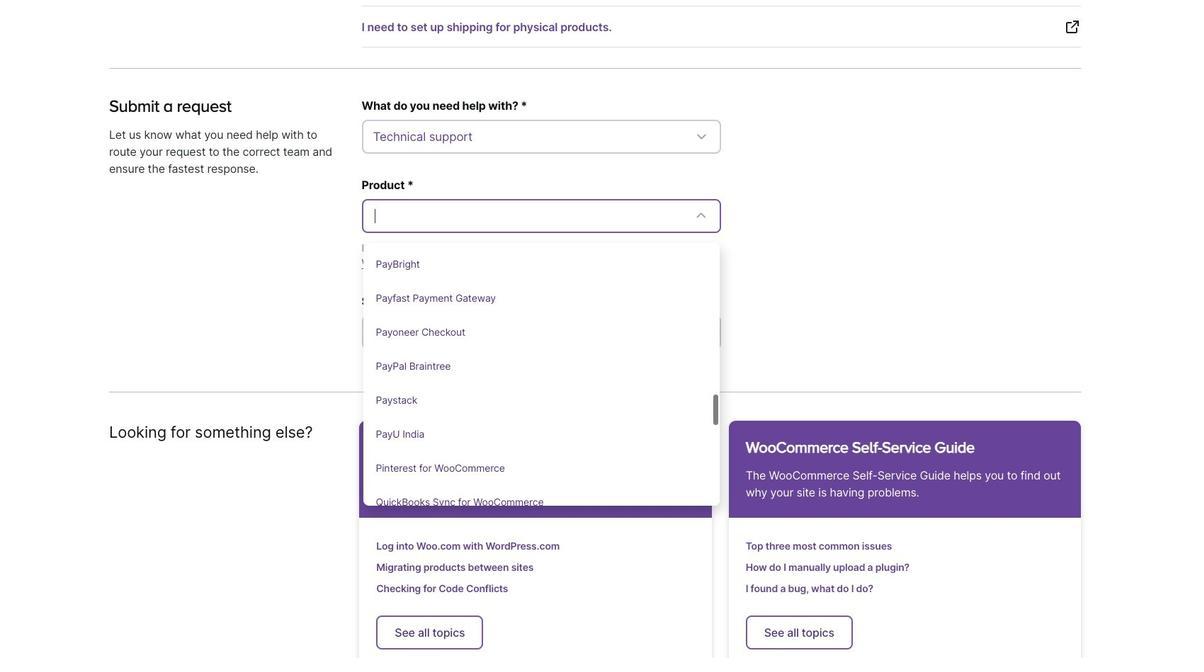 Task type: describe. For each thing, give the bounding box(es) containing it.
angle down image
[[693, 207, 710, 224]]

angle down image
[[693, 128, 710, 145]]

none field angle down
[[362, 199, 722, 519]]

3 option from the top
[[363, 281, 720, 315]]

8 option from the top
[[363, 451, 720, 485]]



Task type: vqa. For each thing, say whether or not it's contained in the screenshot.
Option
yes



Task type: locate. For each thing, give the bounding box(es) containing it.
6 option from the top
[[363, 383, 720, 417]]

7 option from the top
[[363, 417, 720, 451]]

4 option from the top
[[363, 315, 720, 349]]

5 option from the top
[[363, 349, 720, 383]]

list box inside angle down field
[[363, 213, 720, 519]]

None field
[[362, 120, 722, 154], [362, 199, 722, 519], [373, 207, 683, 225], [373, 207, 683, 225]]

list box
[[363, 213, 720, 519]]

9 option from the top
[[363, 485, 720, 519]]

1 option from the top
[[363, 213, 720, 247]]

2 option from the top
[[363, 247, 720, 281]]

option
[[363, 213, 720, 247], [363, 247, 720, 281], [363, 281, 720, 315], [363, 315, 720, 349], [363, 349, 720, 383], [363, 383, 720, 417], [363, 417, 720, 451], [363, 451, 720, 485], [363, 485, 720, 519]]



